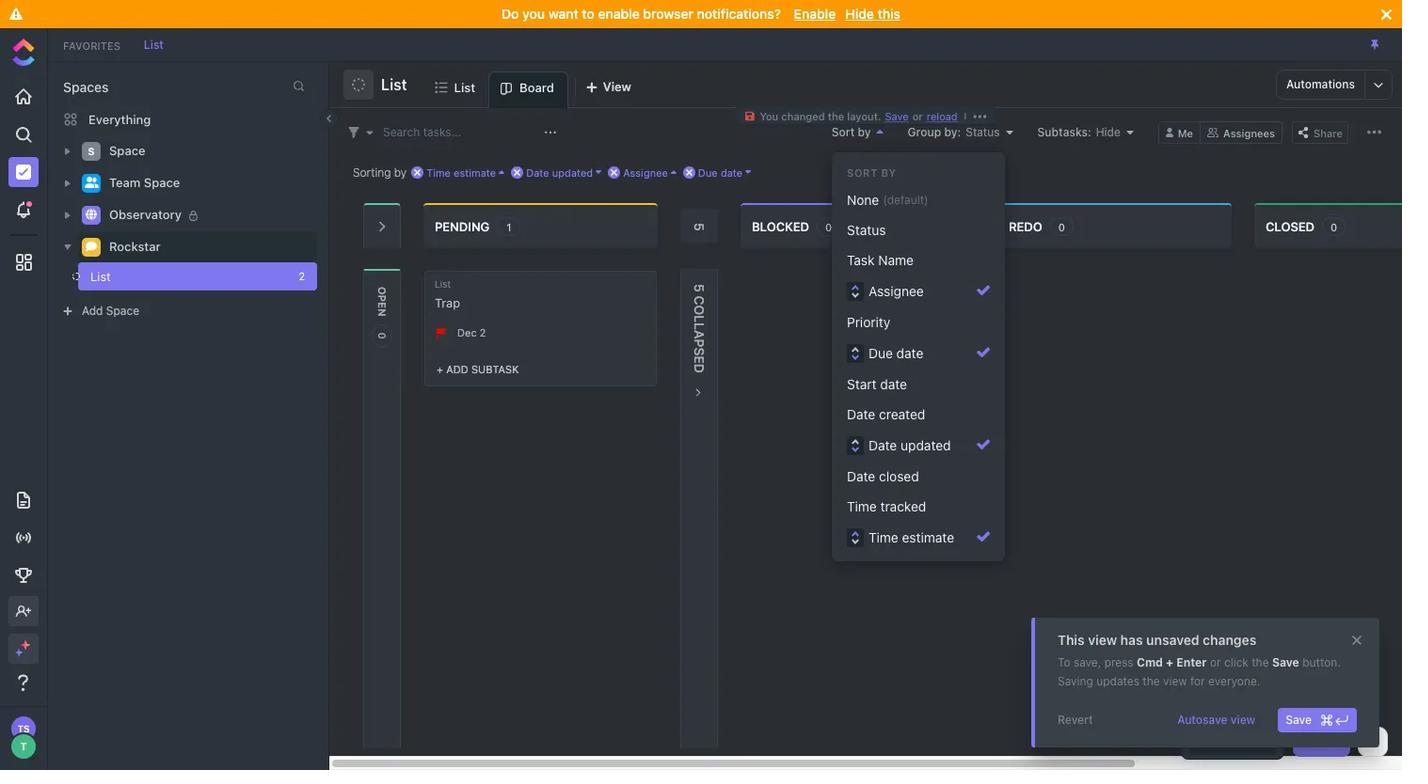 Task type: describe. For each thing, give the bounding box(es) containing it.
me button
[[1158, 121, 1201, 144]]

board link
[[520, 72, 562, 107]]

enable
[[794, 6, 836, 22]]

time tracked button
[[839, 492, 998, 522]]

0 vertical spatial add
[[82, 304, 103, 318]]

cmd
[[1137, 656, 1163, 670]]

o p e n
[[376, 287, 389, 317]]

0 for blocked
[[825, 221, 832, 233]]

autosave
[[1177, 713, 1228, 727]]

1 horizontal spatial the
[[1143, 675, 1160, 689]]

reload
[[927, 110, 958, 122]]

view for autosave
[[1231, 713, 1256, 727]]

space for add space
[[106, 304, 139, 318]]

save,
[[1074, 656, 1101, 670]]

layout.
[[847, 110, 881, 122]]

space for team space
[[144, 175, 180, 190]]

me
[[1178, 127, 1193, 139]]

o
[[692, 305, 708, 315]]

0 vertical spatial or
[[913, 110, 923, 122]]

want
[[548, 6, 579, 22]]

date created
[[847, 407, 925, 423]]

0 horizontal spatial assignee
[[623, 166, 668, 178]]

team space
[[109, 175, 180, 190]]

0 for redo
[[1059, 221, 1065, 233]]

this
[[1058, 632, 1085, 648]]

this
[[878, 6, 901, 22]]

0 vertical spatial e
[[376, 302, 389, 309]]

0 vertical spatial updated
[[552, 166, 593, 178]]

1 horizontal spatial closed
[[1266, 219, 1315, 234]]

0 horizontal spatial the
[[828, 110, 844, 122]]

everyone.
[[1208, 675, 1260, 689]]

time estimate button
[[839, 522, 998, 554]]

list right favorites
[[144, 37, 164, 51]]

globe image
[[86, 209, 97, 221]]

list trap
[[435, 279, 460, 311]]

sort for sort by
[[832, 125, 855, 139]]

click
[[1224, 656, 1249, 670]]

sorting by
[[353, 165, 407, 179]]

unsaved
[[1146, 632, 1200, 648]]

list inside list button
[[381, 76, 407, 93]]

date closed button
[[839, 462, 998, 492]]

5 c o l l a p s e d
[[692, 284, 708, 374]]

spaces
[[63, 79, 109, 95]]

observatory link
[[109, 200, 305, 231]]

name
[[878, 252, 914, 268]]

assignee inside button
[[869, 283, 924, 299]]

0 for closed
[[1331, 221, 1338, 233]]

none
[[847, 192, 879, 208]]

autosave view button
[[1170, 709, 1263, 733]]

search
[[383, 125, 420, 139]]

sort by
[[832, 125, 871, 139]]

sort for sort by
[[847, 167, 878, 179]]

rockstar link
[[109, 232, 305, 263]]

user group image
[[84, 177, 98, 189]]

to
[[582, 6, 595, 22]]

to
[[1058, 656, 1071, 670]]

changes
[[1203, 632, 1257, 648]]

2 l from the top
[[692, 323, 708, 330]]

automations button
[[1277, 71, 1365, 99]]

subtask
[[471, 363, 519, 375]]

s
[[692, 348, 708, 356]]

task for task
[[1318, 735, 1343, 749]]

sort by
[[847, 167, 896, 179]]

add space
[[82, 304, 139, 318]]

updates
[[1097, 675, 1140, 689]]

1
[[506, 221, 512, 233]]

1 vertical spatial date
[[897, 345, 924, 361]]

date updated inside 'button'
[[869, 438, 951, 454]]

do
[[502, 6, 519, 22]]

2 vertical spatial date
[[880, 376, 907, 392]]

spaces link
[[48, 79, 109, 95]]

time inside time estimate button
[[869, 530, 899, 546]]

0 horizontal spatial time estimate
[[427, 166, 496, 178]]

start date button
[[839, 370, 998, 400]]

autosave view
[[1177, 713, 1256, 727]]

automations
[[1286, 77, 1355, 91]]

5 for 5
[[692, 223, 708, 231]]

o
[[376, 287, 389, 295]]

1 vertical spatial p
[[692, 339, 708, 348]]

save inside button
[[1286, 713, 1312, 727]]

hide
[[845, 6, 874, 22]]

date created button
[[839, 400, 998, 430]]

trap
[[435, 296, 460, 311]]

you changed the layout.
[[760, 110, 881, 122]]

tasks...
[[423, 125, 461, 139]]

board
[[520, 80, 554, 95]]

closed inside button
[[879, 469, 919, 485]]

share button
[[1292, 121, 1349, 144]]

assignee button
[[839, 276, 998, 308]]

1 vertical spatial add
[[446, 363, 468, 375]]

or inside this view has unsaved changes to save, press cmd + enter or click the save button. saving updates the view for everyone.
[[1210, 656, 1221, 670]]

c
[[692, 296, 708, 305]]

d
[[692, 364, 708, 374]]

task name button
[[839, 246, 998, 276]]

priority
[[847, 314, 891, 330]]

updated inside 'button'
[[901, 438, 951, 454]]

0 vertical spatial time
[[427, 166, 451, 178]]

sort by button
[[832, 125, 883, 139]]

or reload
[[913, 110, 958, 122]]

list up search tasks... text field
[[454, 80, 475, 95]]

changed
[[781, 110, 825, 122]]

0 vertical spatial due date
[[698, 166, 743, 178]]

notifications?
[[697, 6, 781, 22]]

saving
[[1058, 675, 1093, 689]]

search tasks...
[[383, 125, 461, 139]]



Task type: vqa. For each thing, say whether or not it's contained in the screenshot.


Task type: locate. For each thing, give the bounding box(es) containing it.
0 vertical spatial p
[[376, 295, 389, 302]]

estimate down time tracked button
[[902, 530, 954, 546]]

sorting
[[353, 165, 391, 179]]

list inside list trap
[[435, 279, 451, 290]]

0 horizontal spatial +
[[437, 363, 443, 375]]

1 vertical spatial list link
[[454, 72, 483, 107]]

list
[[144, 37, 164, 51], [381, 76, 407, 93], [454, 80, 475, 95], [90, 269, 111, 284], [435, 279, 451, 290]]

1 vertical spatial time
[[847, 499, 877, 515]]

revert
[[1058, 713, 1093, 727]]

add left subtask
[[446, 363, 468, 375]]

2
[[299, 270, 305, 282]]

0 vertical spatial list link
[[134, 37, 173, 51]]

1 horizontal spatial view
[[1163, 675, 1187, 689]]

0 vertical spatial estimate
[[454, 166, 496, 178]]

add
[[82, 304, 103, 318], [446, 363, 468, 375]]

view left the for
[[1163, 675, 1187, 689]]

2 horizontal spatial the
[[1252, 656, 1269, 670]]

1 vertical spatial view
[[1163, 675, 1187, 689]]

comment image
[[86, 241, 97, 253]]

estimate inside button
[[902, 530, 954, 546]]

do you want to enable browser notifications? enable hide this
[[502, 6, 901, 22]]

0 horizontal spatial view
[[1088, 632, 1117, 648]]

1 horizontal spatial +
[[1166, 656, 1174, 670]]

the down cmd
[[1143, 675, 1160, 689]]

1 vertical spatial time estimate
[[869, 530, 954, 546]]

0 vertical spatial +
[[437, 363, 443, 375]]

date closed
[[847, 469, 919, 485]]

or left reload
[[913, 110, 923, 122]]

date up time tracked
[[847, 469, 876, 485]]

list link
[[134, 37, 173, 51], [454, 72, 483, 107], [72, 263, 286, 291]]

save left button.
[[1272, 656, 1299, 670]]

updated down board link
[[552, 166, 593, 178]]

e down the o in the top of the page
[[376, 302, 389, 309]]

e
[[376, 302, 389, 309], [692, 356, 708, 364]]

e down a
[[692, 356, 708, 364]]

l
[[692, 315, 708, 323], [692, 323, 708, 330]]

n
[[376, 309, 389, 317]]

0 horizontal spatial or
[[913, 110, 923, 122]]

by for sort by
[[858, 125, 871, 139]]

0 horizontal spatial due date
[[698, 166, 743, 178]]

1 vertical spatial due
[[869, 345, 893, 361]]

2 vertical spatial view
[[1231, 713, 1256, 727]]

1 vertical spatial updated
[[901, 438, 951, 454]]

1 horizontal spatial updated
[[901, 438, 951, 454]]

p up 'n'
[[376, 295, 389, 302]]

0 vertical spatial 5
[[692, 223, 708, 231]]

list button
[[374, 64, 407, 105]]

sort
[[832, 125, 855, 139], [847, 167, 878, 179]]

time inside time tracked button
[[847, 499, 877, 515]]

date updated down board link
[[526, 166, 593, 178]]

space down the 'rockstar'
[[106, 304, 139, 318]]

1 vertical spatial +
[[1166, 656, 1174, 670]]

0 vertical spatial the
[[828, 110, 844, 122]]

1 vertical spatial save
[[1286, 713, 1312, 727]]

1 vertical spatial space
[[144, 175, 180, 190]]

0
[[825, 221, 832, 233], [1059, 221, 1065, 233], [1331, 221, 1338, 233], [376, 333, 389, 340]]

enable
[[598, 6, 640, 22]]

start date
[[847, 376, 907, 392]]

2 vertical spatial the
[[1143, 675, 1160, 689]]

1 horizontal spatial by
[[858, 125, 871, 139]]

0 horizontal spatial p
[[376, 295, 389, 302]]

you
[[760, 110, 779, 122]]

1 vertical spatial due date
[[869, 345, 924, 361]]

share
[[1314, 127, 1343, 139]]

none (default)
[[847, 192, 929, 208]]

team
[[109, 175, 141, 190]]

time down 'date closed'
[[847, 499, 877, 515]]

0 vertical spatial task
[[847, 252, 875, 268]]

2 vertical spatial time
[[869, 530, 899, 546]]

has
[[1121, 632, 1143, 648]]

time down time tracked
[[869, 530, 899, 546]]

0 vertical spatial assignee
[[623, 166, 668, 178]]

2 vertical spatial list link
[[72, 263, 286, 291]]

date down start
[[847, 407, 876, 423]]

1 vertical spatial by
[[394, 165, 407, 179]]

team space link
[[109, 168, 305, 199]]

save button
[[1278, 709, 1357, 733]]

date updated down date created button
[[869, 438, 951, 454]]

save inside this view has unsaved changes to save, press cmd + enter or click the save button. saving updates the view for everyone.
[[1272, 656, 1299, 670]]

sort left by
[[847, 167, 878, 179]]

redo
[[1009, 219, 1043, 234]]

0 horizontal spatial add
[[82, 304, 103, 318]]

task inside task name button
[[847, 252, 875, 268]]

created
[[879, 407, 925, 423]]

browser
[[643, 6, 694, 22]]

0 vertical spatial space
[[109, 143, 145, 158]]

time estimate down time tracked button
[[869, 530, 954, 546]]

revert button
[[1050, 709, 1101, 733]]

view inside button
[[1231, 713, 1256, 727]]

time tracked
[[847, 499, 926, 515]]

date down board link
[[526, 166, 549, 178]]

view down "everyone."
[[1231, 713, 1256, 727]]

1 horizontal spatial e
[[692, 356, 708, 364]]

1 vertical spatial 5
[[692, 284, 708, 293]]

or left click
[[1210, 656, 1221, 670]]

list link up search tasks... text field
[[454, 72, 483, 107]]

by for sorting by
[[394, 165, 407, 179]]

status button
[[839, 216, 998, 246]]

0 vertical spatial by
[[858, 125, 871, 139]]

+ right cmd
[[1166, 656, 1174, 670]]

Search tasks... text field
[[383, 119, 539, 145]]

date up 'date closed'
[[869, 438, 897, 454]]

time down tasks... on the top left of the page
[[427, 166, 451, 178]]

l down 'o'
[[692, 323, 708, 330]]

view for this
[[1088, 632, 1117, 648]]

list up trap
[[435, 279, 451, 290]]

0 horizontal spatial task
[[847, 252, 875, 268]]

assignee
[[623, 166, 668, 178], [869, 283, 924, 299]]

1 horizontal spatial time estimate
[[869, 530, 954, 546]]

everything link
[[48, 104, 328, 135]]

+ left subtask
[[437, 363, 443, 375]]

tracked
[[880, 499, 926, 515]]

a
[[692, 330, 708, 339]]

time
[[427, 166, 451, 178], [847, 499, 877, 515], [869, 530, 899, 546]]

1 horizontal spatial task
[[1318, 735, 1343, 749]]

0 vertical spatial save
[[1272, 656, 1299, 670]]

date
[[526, 166, 549, 178], [847, 407, 876, 423], [869, 438, 897, 454], [847, 469, 876, 485]]

sort down the layout.
[[832, 125, 855, 139]]

1 horizontal spatial or
[[1210, 656, 1221, 670]]

by right sorting
[[394, 165, 407, 179]]

time estimate down search tasks... text field
[[427, 166, 496, 178]]

by down the layout.
[[858, 125, 871, 139]]

view up save,
[[1088, 632, 1117, 648]]

by
[[881, 167, 896, 179]]

start
[[847, 376, 877, 392]]

l up a
[[692, 315, 708, 323]]

0 horizontal spatial date updated
[[526, 166, 593, 178]]

date inside 'button'
[[869, 438, 897, 454]]

task down status
[[847, 252, 875, 268]]

space up observatory
[[144, 175, 180, 190]]

1 vertical spatial date updated
[[869, 438, 951, 454]]

+ inside this view has unsaved changes to save, press cmd + enter or click the save button. saving updates the view for everyone.
[[1166, 656, 1174, 670]]

updated down date created button
[[901, 438, 951, 454]]

+ add subtask
[[437, 363, 519, 375]]

1 vertical spatial task
[[1318, 735, 1343, 749]]

list link down the 'rockstar'
[[72, 263, 286, 291]]

task down save button
[[1318, 735, 1343, 749]]

estimate
[[454, 166, 496, 178], [902, 530, 954, 546]]

1 horizontal spatial due date
[[869, 345, 924, 361]]

2 vertical spatial space
[[106, 304, 139, 318]]

date
[[721, 166, 743, 178], [897, 345, 924, 361], [880, 376, 907, 392]]

1 horizontal spatial assignee
[[869, 283, 924, 299]]

1 vertical spatial or
[[1210, 656, 1221, 670]]

2 5 from the top
[[692, 284, 708, 293]]

blocked
[[752, 219, 809, 234]]

observatory
[[109, 207, 182, 222]]

0 horizontal spatial due
[[698, 166, 718, 178]]

you
[[522, 6, 545, 22]]

0 vertical spatial time estimate
[[427, 166, 496, 178]]

date updated button
[[839, 430, 998, 462]]

1 horizontal spatial date updated
[[869, 438, 951, 454]]

p
[[376, 295, 389, 302], [692, 339, 708, 348]]

0 vertical spatial sort
[[832, 125, 855, 139]]

1 vertical spatial estimate
[[902, 530, 954, 546]]

due date inside button
[[869, 345, 924, 361]]

or
[[913, 110, 923, 122], [1210, 656, 1221, 670]]

1 vertical spatial the
[[1252, 656, 1269, 670]]

1 vertical spatial e
[[692, 356, 708, 364]]

1 horizontal spatial add
[[446, 363, 468, 375]]

0 horizontal spatial closed
[[879, 469, 919, 485]]

0 for o p e n
[[376, 333, 389, 340]]

assignees button
[[1201, 121, 1283, 144]]

the right click
[[1252, 656, 1269, 670]]

0 horizontal spatial e
[[376, 302, 389, 309]]

0 vertical spatial closed
[[1266, 219, 1315, 234]]

0 horizontal spatial estimate
[[454, 166, 496, 178]]

add down comment image
[[82, 304, 103, 318]]

this view has unsaved changes to save, press cmd + enter or click the save button. saving updates the view for everyone.
[[1058, 632, 1341, 689]]

1 l from the top
[[692, 315, 708, 323]]

0 horizontal spatial by
[[394, 165, 407, 179]]

priority button
[[839, 308, 998, 338]]

0 vertical spatial date updated
[[526, 166, 593, 178]]

0 vertical spatial date
[[721, 166, 743, 178]]

(default)
[[883, 193, 929, 207]]

the up sort by
[[828, 110, 844, 122]]

for
[[1190, 675, 1205, 689]]

list down comment image
[[90, 269, 111, 284]]

space
[[109, 143, 145, 158], [144, 175, 180, 190], [106, 304, 139, 318]]

5
[[692, 223, 708, 231], [692, 284, 708, 293]]

due inside button
[[869, 345, 893, 361]]

5 for 5 c o l l a p s e d
[[692, 284, 708, 293]]

0 vertical spatial due
[[698, 166, 718, 178]]

list up search
[[381, 76, 407, 93]]

rockstar
[[109, 239, 161, 254]]

button.
[[1303, 656, 1341, 670]]

task name
[[847, 252, 914, 268]]

assignees
[[1224, 127, 1275, 139]]

1 horizontal spatial estimate
[[902, 530, 954, 546]]

1 horizontal spatial p
[[692, 339, 708, 348]]

1 vertical spatial sort
[[847, 167, 878, 179]]

0 vertical spatial view
[[1088, 632, 1117, 648]]

enter
[[1177, 656, 1207, 670]]

save
[[1272, 656, 1299, 670], [1286, 713, 1312, 727]]

2 horizontal spatial view
[[1231, 713, 1256, 727]]

1 vertical spatial assignee
[[869, 283, 924, 299]]

date inside button
[[847, 407, 876, 423]]

closed
[[1266, 219, 1315, 234], [879, 469, 919, 485]]

by
[[858, 125, 871, 139], [394, 165, 407, 179]]

time estimate
[[427, 166, 496, 178], [869, 530, 954, 546]]

list link right favorites
[[134, 37, 173, 51]]

due
[[698, 166, 718, 178], [869, 345, 893, 361]]

task for task name
[[847, 252, 875, 268]]

1 vertical spatial closed
[[879, 469, 919, 485]]

space up the team
[[109, 143, 145, 158]]

p up d
[[692, 339, 708, 348]]

estimate down search tasks... text field
[[454, 166, 496, 178]]

due date button
[[839, 338, 998, 370]]

time estimate inside button
[[869, 530, 954, 546]]

1 5 from the top
[[692, 223, 708, 231]]

0 horizontal spatial updated
[[552, 166, 593, 178]]

favorites
[[63, 39, 120, 51]]

1 horizontal spatial due
[[869, 345, 893, 361]]

save down button.
[[1286, 713, 1312, 727]]

status
[[847, 222, 886, 238]]

date inside button
[[847, 469, 876, 485]]



